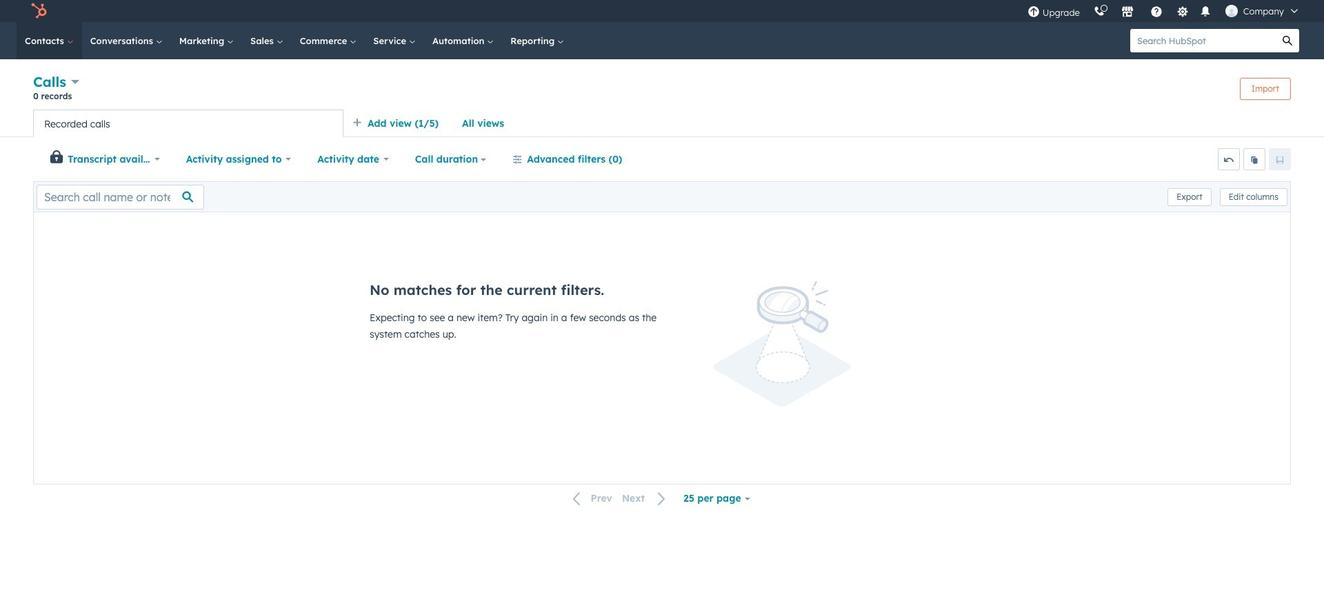 Task type: vqa. For each thing, say whether or not it's contained in the screenshot.
menu
yes



Task type: locate. For each thing, give the bounding box(es) containing it.
menu
[[1021, 0, 1308, 22]]

banner
[[33, 72, 1292, 110]]

Search call name or notes search field
[[37, 185, 204, 209]]



Task type: describe. For each thing, give the bounding box(es) containing it.
marketplaces image
[[1122, 6, 1134, 19]]

pagination navigation
[[565, 490, 675, 508]]

jacob simon image
[[1226, 5, 1238, 17]]

Search HubSpot search field
[[1131, 29, 1276, 52]]



